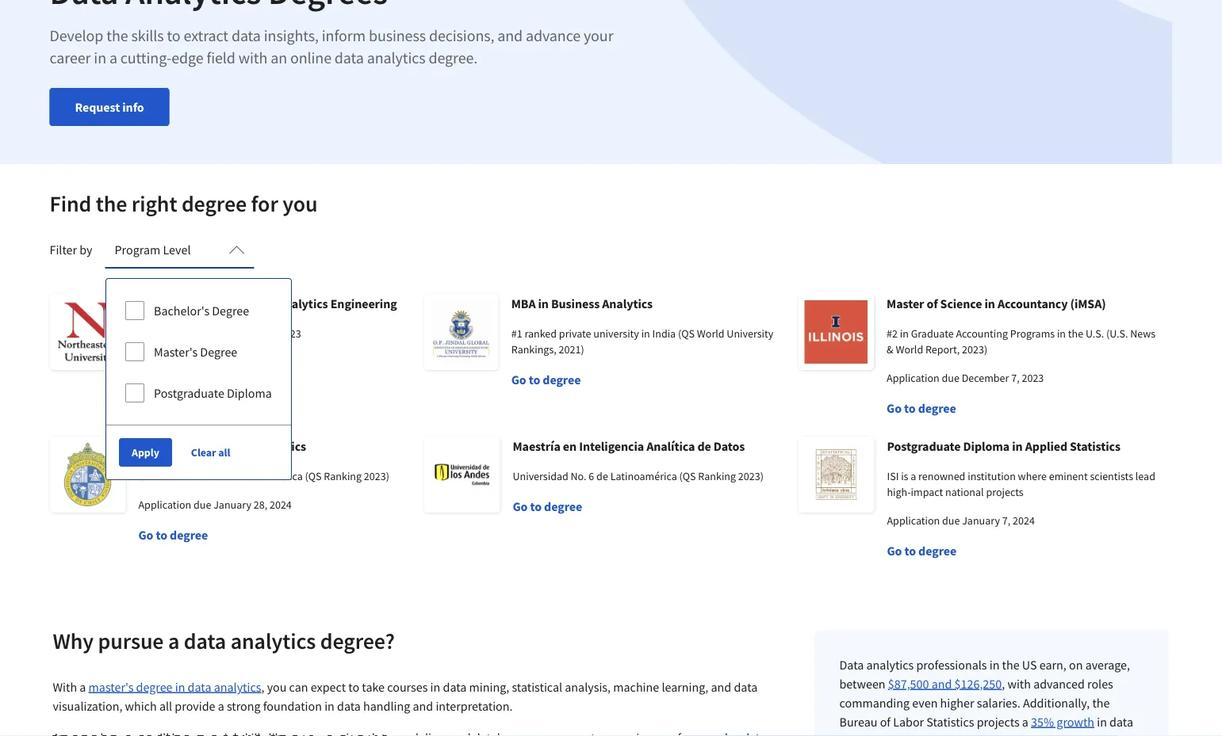 Task type: vqa. For each thing, say whether or not it's contained in the screenshot.


Task type: locate. For each thing, give the bounding box(es) containing it.
university of illinois at urbana-champaign image
[[798, 294, 874, 370]]

latinoamérica for analítica
[[611, 470, 677, 484]]

, inside , with advanced roles commanding even higher salaries. additionally, the bureau of labor statistics projects a
[[1002, 677, 1005, 693]]

2024
[[270, 498, 292, 512], [1013, 514, 1035, 528]]

1 vertical spatial you
[[267, 680, 287, 696]]

2 horizontal spatial de
[[698, 439, 711, 455]]

statistics inside , with advanced roles commanding even higher salaries. additionally, the bureau of labor statistics projects a
[[927, 715, 975, 731]]

de for magíster en business analytics
[[222, 470, 234, 484]]

en for magíster
[[189, 439, 202, 455]]

degree for bachelor's degree
[[212, 303, 249, 319]]

2024 down isi is a renowned institution where eminent scientists lead high-impact national projects
[[1013, 514, 1035, 528]]

analítica
[[647, 439, 695, 455]]

ranking
[[324, 470, 362, 484], [698, 470, 736, 484]]

no. left 1 in the left of the page
[[196, 470, 212, 484]]

to inside develop the skills to extract data insights, inform business decisions, and advance your career in a cutting-edge field with an online data analytics degree.
[[167, 26, 181, 46]]

postgraduate for postgraduate diploma
[[154, 386, 224, 401]]

december down "accounting"
[[962, 371, 1009, 386]]

with left an
[[239, 48, 268, 68]]

1 no. from the left
[[196, 470, 212, 484]]

degree.
[[429, 48, 478, 68]]

all
[[218, 446, 230, 460], [159, 699, 172, 715]]

diploma
[[227, 386, 272, 401], [963, 439, 1010, 455]]

1 horizontal spatial 2023
[[1022, 371, 1044, 386]]

0 vertical spatial december
[[213, 327, 261, 341]]

7, for applied
[[1002, 514, 1011, 528]]

0 horizontal spatial data
[[249, 296, 275, 312]]

0 vertical spatial with
[[239, 48, 268, 68]]

application for master of science in accountancy (imsa)
[[887, 371, 940, 386]]

postgraduate inside options list list box
[[154, 386, 224, 401]]

master's
[[154, 344, 198, 360]]

world left university
[[697, 327, 725, 341]]

science up application due december 15, 2023
[[192, 296, 234, 312]]

of inside , with advanced roles commanding even higher salaries. additionally, the bureau of labor statistics projects a
[[880, 715, 891, 731]]

0 vertical spatial by
[[80, 242, 92, 258]]

to down application due january 28, 2024
[[156, 528, 167, 543]]

online
[[290, 48, 332, 68]]

de right 6
[[597, 470, 608, 484]]

en for maestría
[[563, 439, 577, 455]]

advance
[[526, 26, 581, 46]]

data inside the data analytics professionals in the us earn, on average, between
[[840, 658, 864, 673]]

1 vertical spatial postgraduate
[[887, 439, 961, 455]]

0 vertical spatial 2023
[[279, 327, 301, 341]]

,
[[1002, 677, 1005, 693], [261, 680, 265, 696]]

actions toolbar
[[106, 425, 291, 480]]

bureau
[[840, 715, 878, 731]]

no. for business
[[196, 470, 212, 484]]

de right 1 in the left of the page
[[222, 470, 234, 484]]

analytics left engineering
[[277, 296, 328, 312]]

in left india
[[641, 327, 650, 341]]

go down the 'high-'
[[887, 543, 902, 559]]

2023 for application due december 7, 2023
[[1022, 371, 1044, 386]]

0 horizontal spatial en
[[189, 439, 202, 455]]

degree up application due december 15, 2023
[[212, 303, 249, 319]]

0 horizontal spatial january
[[213, 498, 251, 512]]

degree left for
[[182, 190, 247, 218]]

1 horizontal spatial business
[[551, 296, 600, 312]]

analytics up $87,500
[[867, 658, 914, 673]]

0 vertical spatial statistics
[[1070, 439, 1121, 455]]

take
[[362, 680, 385, 696]]

0 vertical spatial projects
[[986, 485, 1024, 500]]

january for diploma
[[962, 514, 1000, 528]]

0 horizontal spatial de
[[222, 470, 234, 484]]

december
[[213, 327, 261, 341], [962, 371, 1009, 386]]

world right the &
[[896, 343, 923, 357]]

0 horizontal spatial 2023)
[[364, 470, 389, 484]]

diploma inside options list list box
[[227, 386, 272, 401]]

0 vertical spatial business
[[551, 296, 600, 312]]

bachelor's
[[154, 303, 209, 319]]

postgraduate diploma
[[154, 386, 272, 401]]

level
[[163, 242, 191, 258]]

inform
[[322, 26, 366, 46]]

degree down application due december 7, 2023
[[918, 401, 956, 416]]

master up master's
[[138, 296, 176, 312]]

by
[[80, 242, 92, 258], [915, 734, 927, 737]]

the left us
[[1002, 658, 1020, 673]]

world inside #1 ranked private university in india (qs world university rankings, 2021)
[[697, 327, 725, 341]]

analytics up strong
[[214, 680, 261, 696]]

december for 7,
[[962, 371, 1009, 386]]

in right the growth
[[1097, 715, 1107, 731]]

business
[[369, 26, 426, 46]]

1 horizontal spatial de
[[597, 470, 608, 484]]

statistics up 2031.
[[927, 715, 975, 731]]

0 horizontal spatial ,
[[261, 680, 265, 696]]

projects down institution
[[986, 485, 1024, 500]]

, up 'foundation'
[[261, 680, 265, 696]]

2 ranking from the left
[[698, 470, 736, 484]]

0 horizontal spatial postgraduate
[[154, 386, 224, 401]]

ranking for analytics
[[324, 470, 362, 484]]

data up 15,
[[249, 296, 275, 312]]

you
[[283, 190, 318, 218], [267, 680, 287, 696]]

15,
[[263, 327, 277, 341]]

diploma for postgraduate diploma
[[227, 386, 272, 401]]

(imsa)
[[1071, 296, 1106, 312]]

master's
[[89, 680, 134, 696]]

analytics down the bureau
[[840, 734, 887, 737]]

a left cutting-
[[109, 48, 117, 68]]

2 horizontal spatial of
[[927, 296, 938, 312]]

postgraduate up "renowned"
[[887, 439, 961, 455]]

scientists
[[1090, 470, 1134, 484]]

master for master of science in accountancy (imsa)
[[887, 296, 924, 312]]

and down professionals
[[932, 677, 952, 693]]

data up master's degree in data analytics link
[[184, 628, 226, 656]]

diploma up the magíster en business analytics
[[227, 386, 272, 401]]

1 horizontal spatial ,
[[1002, 677, 1005, 693]]

35% growth link
[[1031, 715, 1095, 731]]

earn,
[[1040, 658, 1067, 673]]

1 vertical spatial 2024
[[1013, 514, 1035, 528]]

2023 down the #2 in graduate accounting programs in the u.s. (u.s. news & world report, 2023)
[[1022, 371, 1044, 386]]

0 horizontal spatial diploma
[[227, 386, 272, 401]]

0 horizontal spatial 7,
[[1002, 514, 1011, 528]]

a right is
[[911, 470, 916, 484]]

in inside the data analytics professionals in the us earn, on average, between
[[990, 658, 1000, 673]]

pontificia universidad católica de chile image
[[50, 437, 126, 513]]

1 vertical spatial january
[[962, 514, 1000, 528]]

1 horizontal spatial universidad
[[513, 470, 569, 484]]

latinoamérica up 28,
[[236, 470, 303, 484]]

7, for in
[[1012, 371, 1020, 386]]

data down roles
[[1110, 715, 1134, 731]]

data right learning,
[[734, 680, 758, 696]]

0 horizontal spatial no.
[[196, 470, 212, 484]]

de
[[698, 439, 711, 455], [222, 470, 234, 484], [597, 470, 608, 484]]

1 vertical spatial degree
[[200, 344, 237, 360]]

0 horizontal spatial master
[[138, 296, 176, 312]]

0 vertical spatial january
[[213, 498, 251, 512]]

1 master from the left
[[138, 296, 176, 312]]

high-
[[887, 485, 911, 500]]

0 vertical spatial all
[[218, 446, 230, 460]]

analytics inside the data analytics professionals in the us earn, on average, between
[[867, 658, 914, 673]]

degree up which at the bottom of page
[[136, 680, 173, 696]]

0 vertical spatial 7,
[[1012, 371, 1020, 386]]

find
[[50, 190, 91, 218]]

1 horizontal spatial all
[[218, 446, 230, 460]]

to left take
[[348, 680, 359, 696]]

1 horizontal spatial january
[[962, 514, 1000, 528]]

latinoamérica down maestría en inteligencia analítica de datos
[[611, 470, 677, 484]]

1 vertical spatial with
[[1008, 677, 1031, 693]]

0 horizontal spatial business
[[205, 439, 253, 455]]

1 vertical spatial projects
[[977, 715, 1020, 731]]

data down inform in the top of the page
[[335, 48, 364, 68]]

1 vertical spatial by
[[915, 734, 927, 737]]

0 horizontal spatial by
[[80, 242, 92, 258]]

1 vertical spatial business
[[205, 439, 253, 455]]

january
[[213, 498, 251, 512], [962, 514, 1000, 528]]

program level button
[[105, 231, 254, 269]]

, up salaries.
[[1002, 677, 1005, 693]]

mba in business analytics
[[511, 296, 653, 312]]

a left 35%
[[1022, 715, 1029, 731]]

application due december 15, 2023
[[138, 327, 301, 341]]

all down with a master's degree in data analytics
[[159, 699, 172, 715]]

diploma up institution
[[963, 439, 1010, 455]]

o.p. jindal global university image
[[424, 294, 499, 370]]

universidad down magíster
[[138, 470, 194, 484]]

ranking for analítica
[[698, 470, 736, 484]]

accountancy
[[998, 296, 1068, 312]]

go down application due january 28, 2024
[[138, 528, 153, 543]]

due for master of science in accountancy (imsa)
[[942, 371, 960, 386]]

postgraduate
[[154, 386, 224, 401], [887, 439, 961, 455]]

1 ranking from the left
[[324, 470, 362, 484]]

a inside isi is a renowned institution where eminent scientists lead high-impact national projects
[[911, 470, 916, 484]]

application down the &
[[887, 371, 940, 386]]

master's degree
[[154, 344, 237, 360]]

0 horizontal spatial 2024
[[270, 498, 292, 512]]

degree
[[182, 190, 247, 218], [170, 356, 208, 372], [543, 372, 581, 388], [918, 401, 956, 416], [544, 499, 582, 515], [170, 528, 208, 543], [919, 543, 957, 559], [136, 680, 173, 696]]

degree
[[212, 303, 249, 319], [200, 344, 237, 360]]

0 vertical spatial world
[[697, 327, 725, 341]]

1 horizontal spatial with
[[1008, 677, 1031, 693]]

the left u.s.
[[1068, 327, 1084, 341]]

due down national
[[942, 514, 960, 528]]

projects inside , with advanced roles commanding even higher salaries. additionally, the bureau of labor statistics projects a
[[977, 715, 1020, 731]]

2 science from the left
[[940, 296, 982, 312]]

0 horizontal spatial world
[[697, 327, 725, 341]]

0 vertical spatial 2024
[[270, 498, 292, 512]]

in up $126,250
[[990, 658, 1000, 673]]

analytics down business
[[367, 48, 426, 68]]

university
[[594, 327, 639, 341]]

, inside , you can expect to take courses in data mining, statistical analysis, machine learning, and data visualization, which all provide a strong foundation in data handling and interpretation.
[[261, 680, 265, 696]]

1 vertical spatial data
[[840, 658, 864, 673]]

7,
[[1012, 371, 1020, 386], [1002, 514, 1011, 528]]

1 vertical spatial statistics
[[927, 715, 975, 731]]

universidad for to
[[513, 470, 569, 484]]

0 horizontal spatial all
[[159, 699, 172, 715]]

analysis,
[[565, 680, 611, 696]]

request info button
[[50, 88, 169, 126]]

cutting-
[[120, 48, 172, 68]]

1 horizontal spatial data
[[840, 658, 864, 673]]

due down the clear
[[194, 498, 211, 512]]

0 horizontal spatial ranking
[[324, 470, 362, 484]]

data inside the in data analytics jobs by 2031.
[[1110, 715, 1134, 731]]

to up "edge"
[[167, 26, 181, 46]]

1 vertical spatial 2023
[[1022, 371, 1044, 386]]

of up jobs
[[880, 715, 891, 731]]

0 horizontal spatial latinoamérica
[[236, 470, 303, 484]]

apply
[[132, 446, 159, 460]]

1 vertical spatial diploma
[[963, 439, 1010, 455]]

2 horizontal spatial 2023)
[[962, 343, 988, 357]]

postgraduate down 'master's degree' at top left
[[154, 386, 224, 401]]

2023 for application due december 15, 2023
[[279, 327, 301, 341]]

1 horizontal spatial 2023)
[[738, 470, 764, 484]]

a right pursue in the left of the page
[[168, 628, 180, 656]]

january down national
[[962, 514, 1000, 528]]

in
[[94, 48, 106, 68], [236, 296, 247, 312], [538, 296, 549, 312], [985, 296, 995, 312], [641, 327, 650, 341], [900, 327, 909, 341], [1057, 327, 1066, 341], [1012, 439, 1023, 455], [990, 658, 1000, 673], [175, 680, 185, 696], [430, 680, 441, 696], [325, 699, 335, 715], [1097, 715, 1107, 731]]

and inside develop the skills to extract data insights, inform business decisions, and advance your career in a cutting-edge field with an online data analytics degree.
[[498, 26, 523, 46]]

programs
[[1010, 327, 1055, 341]]

by down 'labor'
[[915, 734, 927, 737]]

universidad no. 1 de latinoamérica (qs ranking 2023)
[[138, 470, 389, 484]]

in inside develop the skills to extract data insights, inform business decisions, and advance your career in a cutting-edge field with an online data analytics degree.
[[94, 48, 106, 68]]

0 horizontal spatial with
[[239, 48, 268, 68]]

1 horizontal spatial postgraduate
[[887, 439, 961, 455]]

in inside #1 ranked private university in india (qs world university rankings, 2021)
[[641, 327, 650, 341]]

0 vertical spatial postgraduate
[[154, 386, 224, 401]]

1 horizontal spatial diploma
[[963, 439, 1010, 455]]

1 horizontal spatial by
[[915, 734, 927, 737]]

to down bachelor's
[[156, 356, 167, 372]]

2 master from the left
[[887, 296, 924, 312]]

(qs for magíster en business analytics
[[305, 470, 322, 484]]

labor
[[893, 715, 924, 731]]

2024 right 28,
[[270, 498, 292, 512]]

maestría
[[513, 439, 561, 455]]

1 horizontal spatial no.
[[571, 470, 587, 484]]

go to degree up postgraduate diploma
[[138, 356, 208, 372]]

the inside , with advanced roles commanding even higher salaries. additionally, the bureau of labor statistics projects a
[[1093, 696, 1110, 712]]

1 vertical spatial world
[[896, 343, 923, 357]]

2 universidad from the left
[[513, 470, 569, 484]]

in inside the in data analytics jobs by 2031.
[[1097, 715, 1107, 731]]

magíster en business analytics
[[138, 439, 306, 455]]

degree down 2021)
[[543, 372, 581, 388]]

2 no. from the left
[[571, 470, 587, 484]]

0 horizontal spatial 2023
[[279, 327, 301, 341]]

0 vertical spatial degree
[[212, 303, 249, 319]]

0 horizontal spatial december
[[213, 327, 261, 341]]

degree for master's degree
[[200, 344, 237, 360]]

northeastern university image
[[50, 294, 126, 370]]

1 vertical spatial december
[[962, 371, 1009, 386]]

master
[[138, 296, 176, 312], [887, 296, 924, 312]]

go down maestría
[[513, 499, 528, 515]]

all right the clear
[[218, 446, 230, 460]]

1 horizontal spatial of
[[880, 715, 891, 731]]

0 horizontal spatial science
[[192, 296, 234, 312]]

1 science from the left
[[192, 296, 234, 312]]

no. left 6
[[571, 470, 587, 484]]

application down impact
[[887, 514, 940, 528]]

in right mba
[[538, 296, 549, 312]]

analytics up universidad no. 1 de latinoamérica (qs ranking 2023)
[[256, 439, 306, 455]]

of up 'graduate'
[[927, 296, 938, 312]]

projects down salaries.
[[977, 715, 1020, 731]]

data up interpretation.
[[443, 680, 467, 696]]

1 horizontal spatial december
[[962, 371, 1009, 386]]

master's degree in data analytics link
[[89, 680, 261, 696]]

0 horizontal spatial statistics
[[927, 715, 975, 731]]

2 latinoamérica from the left
[[611, 470, 677, 484]]

1 horizontal spatial science
[[940, 296, 982, 312]]

isi is a renowned institution where eminent scientists lead high-impact national projects
[[887, 470, 1156, 500]]

1 horizontal spatial latinoamérica
[[611, 470, 677, 484]]

you left 'can'
[[267, 680, 287, 696]]

#1
[[511, 327, 522, 341]]

1 horizontal spatial en
[[563, 439, 577, 455]]

analytics inside develop the skills to extract data insights, inform business decisions, and advance your career in a cutting-edge field with an online data analytics degree.
[[367, 48, 426, 68]]

#1 ranked private university in india (qs world university rankings, 2021)
[[511, 327, 774, 357]]

1 horizontal spatial world
[[896, 343, 923, 357]]

(qs inside #1 ranked private university in india (qs world university rankings, 2021)
[[678, 327, 695, 341]]

world
[[697, 327, 725, 341], [896, 343, 923, 357]]

the down roles
[[1093, 696, 1110, 712]]

1 vertical spatial 7,
[[1002, 514, 1011, 528]]

0 horizontal spatial universidad
[[138, 470, 194, 484]]

#2 in graduate accounting programs in the u.s. (u.s. news & world report, 2023)
[[887, 327, 1156, 357]]

0 horizontal spatial of
[[178, 296, 190, 312]]

2024 for applied
[[1013, 514, 1035, 528]]

pursue
[[98, 628, 164, 656]]

the left skills
[[106, 26, 128, 46]]

a inside , you can expect to take courses in data mining, statistical analysis, machine learning, and data visualization, which all provide a strong foundation in data handling and interpretation.
[[218, 699, 224, 715]]

courses
[[387, 680, 428, 696]]

report,
[[926, 343, 960, 357]]

universidad down maestría
[[513, 470, 569, 484]]

2023
[[279, 327, 301, 341], [1022, 371, 1044, 386]]

to
[[167, 26, 181, 46], [156, 356, 167, 372], [529, 372, 540, 388], [904, 401, 916, 416], [530, 499, 542, 515], [156, 528, 167, 543], [905, 543, 916, 559], [348, 680, 359, 696]]

1 latinoamérica from the left
[[236, 470, 303, 484]]

1 horizontal spatial statistics
[[1070, 439, 1121, 455]]

1 horizontal spatial 7,
[[1012, 371, 1020, 386]]

(u.s.
[[1107, 327, 1128, 341]]

analytics up university
[[602, 296, 653, 312]]

clear all button
[[185, 439, 237, 467]]

a inside develop the skills to extract data insights, inform business decisions, and advance your career in a cutting-edge field with an online data analytics degree.
[[109, 48, 117, 68]]

indian statistical institute image
[[798, 437, 875, 513]]

for
[[251, 190, 278, 218]]

foundation
[[263, 699, 322, 715]]

to down application due december 7, 2023
[[904, 401, 916, 416]]

1 en from the left
[[189, 439, 202, 455]]

interpretation.
[[436, 699, 513, 715]]

1 universidad from the left
[[138, 470, 194, 484]]

1 vertical spatial all
[[159, 699, 172, 715]]

application due december 7, 2023
[[887, 371, 1044, 386]]

0 vertical spatial diploma
[[227, 386, 272, 401]]

1 horizontal spatial ranking
[[698, 470, 736, 484]]

1 horizontal spatial master
[[887, 296, 924, 312]]

due down report,
[[942, 371, 960, 386]]

go to degree
[[138, 356, 208, 372], [511, 372, 581, 388], [887, 401, 956, 416], [513, 499, 582, 515], [138, 528, 208, 543], [887, 543, 957, 559]]

institution
[[968, 470, 1016, 484]]

2 en from the left
[[563, 439, 577, 455]]

1 horizontal spatial 2024
[[1013, 514, 1035, 528]]



Task type: describe. For each thing, give the bounding box(es) containing it.
the inside develop the skills to extract data insights, inform business decisions, and advance your career in a cutting-edge field with an online data analytics degree.
[[106, 26, 128, 46]]

the right find
[[96, 190, 127, 218]]

in up provide
[[175, 680, 185, 696]]

due for postgraduate diploma in applied statistics
[[942, 514, 960, 528]]

analytics for magíster en business analytics
[[256, 439, 306, 455]]

diploma for postgraduate diploma in applied statistics
[[963, 439, 1010, 455]]

develop the skills to extract data insights, inform business decisions, and advance your career in a cutting-edge field with an online data analytics degree.
[[50, 26, 614, 68]]

average,
[[1086, 658, 1130, 673]]

in right #2
[[900, 327, 909, 341]]

mining,
[[469, 680, 509, 696]]

the inside the data analytics professionals in the us earn, on average, between
[[1002, 658, 1020, 673]]

application for magíster en business analytics
[[138, 498, 191, 512]]

rankings,
[[511, 343, 557, 357]]

go to degree down maestría
[[513, 499, 582, 515]]

skills
[[131, 26, 164, 46]]

extract
[[184, 26, 228, 46]]

ranked
[[525, 327, 557, 341]]

options list list box
[[106, 279, 291, 425]]

applied
[[1025, 439, 1068, 455]]

data analytics professionals in the us earn, on average, between
[[840, 658, 1130, 693]]

with inside develop the skills to extract data insights, inform business decisions, and advance your career in a cutting-edge field with an online data analytics degree.
[[239, 48, 268, 68]]

$87,500
[[888, 677, 929, 693]]

an
[[271, 48, 287, 68]]

insights,
[[264, 26, 319, 46]]

advanced
[[1034, 677, 1085, 693]]

where
[[1018, 470, 1047, 484]]

degree down maestría
[[544, 499, 582, 515]]

info
[[122, 99, 144, 115]]

postgraduate diploma in applied statistics
[[887, 439, 1121, 455]]

0 vertical spatial data
[[249, 296, 275, 312]]

postgraduate for postgraduate diploma in applied statistics
[[887, 439, 961, 455]]

bachelor's degree
[[154, 303, 249, 319]]

u.s.
[[1086, 327, 1104, 341]]

mba
[[511, 296, 536, 312]]

january for en
[[213, 498, 251, 512]]

35%
[[1031, 715, 1054, 731]]

data down expect
[[337, 699, 361, 715]]

request info
[[75, 99, 144, 115]]

visualization,
[[53, 699, 122, 715]]

request
[[75, 99, 120, 115]]

#2
[[887, 327, 898, 341]]

analytics up 'can'
[[231, 628, 316, 656]]

university
[[727, 327, 774, 341]]

a right with
[[80, 680, 86, 696]]

in right programs
[[1057, 327, 1066, 341]]

india
[[652, 327, 676, 341]]

expect
[[311, 680, 346, 696]]

higher
[[940, 696, 975, 712]]

6
[[589, 470, 594, 484]]

graduate
[[911, 327, 954, 341]]

(qs for maestría en inteligencia analítica de datos
[[679, 470, 696, 484]]

to down rankings, on the left
[[529, 372, 540, 388]]

find the right degree for you
[[50, 190, 318, 218]]

national
[[946, 485, 984, 500]]

master for master of science in data analytics engineering
[[138, 296, 176, 312]]

de for maestría en inteligencia analítica de datos
[[597, 470, 608, 484]]

go to degree down rankings, on the left
[[511, 372, 581, 388]]

in down expect
[[325, 699, 335, 715]]

degree down application due january 28, 2024
[[170, 528, 208, 543]]

universidad for due
[[138, 470, 194, 484]]

with
[[53, 680, 77, 696]]

engineering
[[331, 296, 397, 312]]

due up 'master's degree' at top left
[[194, 327, 211, 341]]

application up master's
[[138, 327, 191, 341]]

&
[[887, 343, 894, 357]]

go down the &
[[887, 401, 902, 416]]

develop
[[50, 26, 103, 46]]

right
[[132, 190, 177, 218]]

edge
[[172, 48, 204, 68]]

application due january 7, 2024
[[887, 514, 1035, 528]]

28,
[[254, 498, 267, 512]]

roles
[[1088, 677, 1114, 693]]

all inside button
[[218, 446, 230, 460]]

go down rankings, on the left
[[511, 372, 526, 388]]

and right learning,
[[711, 680, 732, 696]]

science for data
[[192, 296, 234, 312]]

master of science in accountancy (imsa)
[[887, 296, 1106, 312]]

analytics for mba in business analytics
[[602, 296, 653, 312]]

business for in
[[551, 296, 600, 312]]

analytics inside the in data analytics jobs by 2031.
[[840, 734, 887, 737]]

filter by
[[50, 242, 92, 258]]

why pursue a data analytics degree?
[[53, 628, 395, 656]]

clear
[[191, 446, 216, 460]]

$126,250
[[955, 677, 1002, 693]]

with inside , with advanced roles commanding even higher salaries. additionally, the bureau of labor statistics projects a
[[1008, 677, 1031, 693]]

to down application due january 7, 2024
[[905, 543, 916, 559]]

universidad no. 6 de latinoamérica (qs ranking 2023)
[[513, 470, 764, 484]]

lead
[[1136, 470, 1156, 484]]

your
[[584, 26, 614, 46]]

learning,
[[662, 680, 709, 696]]

in up "accounting"
[[985, 296, 995, 312]]

jobs
[[890, 734, 912, 737]]

, with advanced roles commanding even higher salaries. additionally, the bureau of labor statistics projects a
[[840, 677, 1114, 731]]

to inside , you can expect to take courses in data mining, statistical analysis, machine learning, and data visualization, which all provide a strong foundation in data handling and interpretation.
[[348, 680, 359, 696]]

apply button
[[119, 439, 172, 467]]

go to degree down application due december 7, 2023
[[887, 401, 956, 416]]

december for 15,
[[213, 327, 261, 341]]

filter
[[50, 242, 77, 258]]

2023) for maestría en inteligencia analítica de datos
[[738, 470, 764, 484]]

$87,500 and $126,250 link
[[888, 677, 1002, 693]]

a inside , with advanced roles commanding even higher salaries. additionally, the bureau of labor statistics projects a
[[1022, 715, 1029, 731]]

isi
[[887, 470, 899, 484]]

universidad de los andes image
[[424, 437, 500, 513]]

data up field
[[232, 26, 261, 46]]

data up provide
[[188, 680, 211, 696]]

in up application due december 15, 2023
[[236, 296, 247, 312]]

2024 for analytics
[[270, 498, 292, 512]]

eminent
[[1049, 470, 1088, 484]]

degree up postgraduate diploma
[[170, 356, 208, 372]]

degree down application due january 7, 2024
[[919, 543, 957, 559]]

of for master of science in data analytics engineering
[[178, 296, 190, 312]]

go left master's
[[138, 356, 153, 372]]

2023) for magíster en business analytics
[[364, 470, 389, 484]]

projects inside isi is a renowned institution where eminent scientists lead high-impact national projects
[[986, 485, 1024, 500]]

, for master's degree in data analytics
[[261, 680, 265, 696]]

professionals
[[917, 658, 987, 673]]

master of science in data analytics engineering
[[138, 296, 397, 312]]

world inside the #2 in graduate accounting programs in the u.s. (u.s. news & world report, 2023)
[[896, 343, 923, 357]]

2023) inside the #2 in graduate accounting programs in the u.s. (u.s. news & world report, 2023)
[[962, 343, 988, 357]]

career
[[50, 48, 91, 68]]

clear all
[[191, 446, 230, 460]]

growth
[[1057, 715, 1095, 731]]

accounting
[[956, 327, 1008, 341]]

$87,500 and $126,250
[[888, 677, 1002, 693]]

science for accountancy
[[940, 296, 982, 312]]

even
[[912, 696, 938, 712]]

in left applied
[[1012, 439, 1023, 455]]

private
[[559, 327, 591, 341]]

latinoamérica for analytics
[[236, 470, 303, 484]]

the inside the #2 in graduate accounting programs in the u.s. (u.s. news & world report, 2023)
[[1068, 327, 1084, 341]]

to down maestría
[[530, 499, 542, 515]]

business for en
[[205, 439, 253, 455]]

maestría en inteligencia analítica de datos
[[513, 439, 745, 455]]

0 vertical spatial you
[[283, 190, 318, 218]]

and down the courses
[[413, 699, 433, 715]]

of for master of science in accountancy (imsa)
[[927, 296, 938, 312]]

go to degree down application due january 28, 2024
[[138, 528, 208, 543]]

machine
[[613, 680, 659, 696]]

why
[[53, 628, 94, 656]]

due for magíster en business analytics
[[194, 498, 211, 512]]

go to degree down application due january 7, 2024
[[887, 543, 957, 559]]

application for postgraduate diploma in applied statistics
[[887, 514, 940, 528]]

news
[[1131, 327, 1156, 341]]

all inside , you can expect to take courses in data mining, statistical analysis, machine learning, and data visualization, which all provide a strong foundation in data handling and interpretation.
[[159, 699, 172, 715]]

in right the courses
[[430, 680, 441, 696]]

by inside the in data analytics jobs by 2031.
[[915, 734, 927, 737]]

magíster
[[138, 439, 186, 455]]

, for $87,500 and $126,250
[[1002, 677, 1005, 693]]

impact
[[911, 485, 943, 500]]

program
[[115, 242, 160, 258]]

with a master's degree in data analytics
[[53, 680, 261, 696]]

you inside , you can expect to take courses in data mining, statistical analysis, machine learning, and data visualization, which all provide a strong foundation in data handling and interpretation.
[[267, 680, 287, 696]]

no. for inteligencia
[[571, 470, 587, 484]]

degree?
[[320, 628, 395, 656]]



